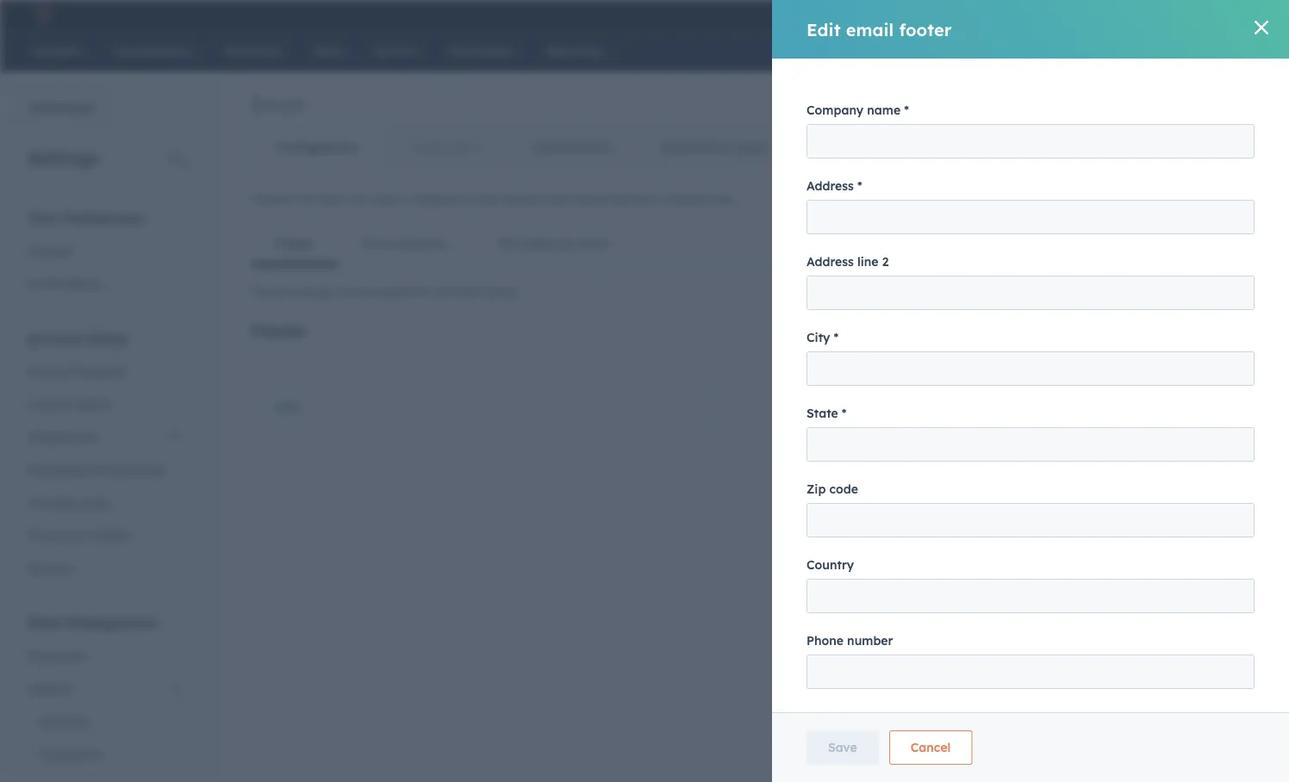 Task type: vqa. For each thing, say whether or not it's contained in the screenshot.
Size Text Field
no



Task type: describe. For each thing, give the bounding box(es) containing it.
country
[[807, 558, 855, 573]]

privacy & consent link
[[17, 519, 193, 552]]

apoptosis studios
[[1148, 6, 1243, 21]]

your preferences element
[[17, 208, 193, 300]]

rss
[[497, 236, 520, 251]]

save button
[[807, 731, 879, 766]]

code
[[79, 495, 109, 510]]

upgrade
[[891, 8, 939, 22]]

phone number
[[807, 634, 894, 649]]

teams
[[75, 397, 111, 412]]

subscription types link
[[635, 127, 791, 168]]

users & teams
[[28, 397, 111, 412]]

address line 2
[[807, 254, 889, 269]]

subscriptions link
[[509, 127, 635, 168]]

integrations button
[[17, 421, 193, 454]]

downloads
[[102, 463, 165, 478]]

Address text field
[[807, 200, 1255, 234]]

these settings will be applied to all email types.
[[251, 285, 520, 300]]

date
[[524, 236, 550, 251]]

0 vertical spatial and
[[546, 191, 567, 206]]

data
[[28, 614, 61, 632]]

companies
[[38, 747, 102, 762]]

dashboard link
[[0, 91, 106, 125]]

tracking for tracking
[[816, 140, 864, 155]]

line
[[858, 254, 879, 269]]

edit button
[[276, 400, 300, 415]]

account setup
[[28, 330, 127, 347]]

Search HubSpot search field
[[1047, 36, 1259, 66]]

help button
[[1024, 0, 1053, 28]]

calling icon image
[[961, 9, 976, 24]]

account defaults
[[28, 364, 125, 379]]

address for address
[[807, 178, 854, 194]]

properties
[[28, 649, 86, 664]]

configuration
[[276, 140, 358, 155]]

navigation for choose the data you want to display in your emails and customize how it should look.
[[251, 223, 1262, 266]]

hubspot link
[[21, 3, 65, 24]]

footer
[[900, 19, 952, 40]]

number
[[848, 634, 894, 649]]

general
[[28, 244, 72, 259]]

opt-
[[451, 140, 475, 155]]

State text field
[[807, 428, 1255, 462]]

customize
[[571, 191, 628, 206]]

name
[[868, 103, 901, 118]]

account defaults link
[[17, 356, 193, 388]]

studios
[[1204, 6, 1243, 21]]

and inside navigation
[[553, 236, 575, 251]]

subscription types
[[660, 140, 767, 155]]

cancel
[[911, 741, 951, 756]]

zip
[[807, 482, 826, 497]]

data management element
[[17, 613, 193, 783]]

company name
[[807, 103, 901, 118]]

choose the data you want to display in your emails and customize how it should look.
[[251, 191, 736, 206]]

settings
[[28, 147, 98, 169]]

personalization
[[362, 236, 449, 251]]

should
[[669, 191, 706, 206]]

notifications
[[28, 276, 101, 291]]

edit email footer
[[807, 19, 952, 40]]

double opt-in link
[[382, 127, 509, 168]]

objects button
[[17, 673, 193, 706]]

tara schultz image
[[1129, 6, 1144, 22]]

look.
[[710, 191, 736, 206]]

marketplace downloads link
[[17, 454, 193, 487]]

navigation for email
[[251, 126, 889, 169]]

account for account setup
[[28, 330, 83, 347]]

Country text field
[[807, 579, 1255, 614]]

cancel button
[[890, 731, 973, 766]]

apoptosis
[[1148, 6, 1201, 21]]

menu containing apoptosis studios
[[861, 0, 1269, 34]]

help image
[[1030, 8, 1046, 23]]

applied
[[374, 285, 417, 300]]

email
[[251, 91, 305, 117]]

subscription
[[660, 140, 731, 155]]

companies link
[[17, 738, 193, 771]]

your
[[477, 191, 502, 206]]

account setup element
[[17, 329, 193, 585]]

setup
[[88, 330, 127, 347]]

security link
[[17, 552, 193, 585]]

your
[[28, 209, 59, 226]]

footer link
[[251, 223, 338, 265]]

Zip code text field
[[807, 503, 1255, 538]]



Task type: locate. For each thing, give the bounding box(es) containing it.
close image
[[1255, 21, 1269, 34]]

company
[[807, 103, 864, 118]]

marketplace
[[28, 463, 98, 478]]

state
[[807, 406, 839, 421]]

edit inside dialog
[[807, 19, 841, 40]]

0 horizontal spatial to
[[404, 191, 416, 206]]

in inside navigation
[[475, 140, 485, 155]]

it
[[658, 191, 666, 206]]

you
[[348, 191, 369, 206]]

2 menu item from the left
[[1053, 0, 1089, 28]]

account up account defaults
[[28, 330, 83, 347]]

1 vertical spatial edit
[[276, 400, 300, 415]]

menu item right help image
[[1053, 0, 1089, 28]]

1 vertical spatial and
[[553, 236, 575, 251]]

search button
[[1241, 36, 1274, 66]]

0 horizontal spatial menu item
[[987, 0, 1024, 28]]

footer down the the
[[275, 236, 314, 251]]

double
[[407, 140, 448, 155]]

& right users
[[63, 397, 72, 412]]

configuration link
[[252, 127, 382, 168]]

emails
[[505, 191, 542, 206]]

calling icon button
[[954, 2, 983, 27]]

in left your
[[463, 191, 473, 206]]

and right date
[[553, 236, 575, 251]]

email left footer
[[846, 19, 894, 40]]

0 vertical spatial address
[[807, 178, 854, 194]]

& right privacy
[[73, 528, 81, 543]]

2 account from the top
[[28, 364, 74, 379]]

rss date and times link
[[473, 223, 634, 265]]

menu item
[[987, 0, 1024, 28], [1053, 0, 1089, 28]]

0 vertical spatial account
[[28, 330, 83, 347]]

rss date and times
[[497, 236, 610, 251]]

1 horizontal spatial in
[[475, 140, 485, 155]]

0 vertical spatial navigation
[[251, 126, 889, 169]]

edit for edit button
[[276, 400, 300, 415]]

1 horizontal spatial email
[[846, 19, 894, 40]]

&
[[63, 397, 72, 412], [73, 528, 81, 543]]

dashboard
[[28, 100, 95, 115]]

1 vertical spatial to
[[420, 285, 432, 300]]

to for want
[[404, 191, 416, 206]]

1 account from the top
[[28, 330, 83, 347]]

account for account defaults
[[28, 364, 74, 379]]

email right all
[[452, 285, 483, 300]]

choose
[[251, 191, 293, 206]]

the
[[297, 191, 315, 206]]

1 horizontal spatial tracking
[[816, 140, 864, 155]]

0 vertical spatial to
[[404, 191, 416, 206]]

0 vertical spatial in
[[475, 140, 485, 155]]

edit
[[807, 19, 841, 40], [276, 400, 300, 415]]

1 vertical spatial email
[[452, 285, 483, 300]]

0 horizontal spatial in
[[463, 191, 473, 206]]

to left all
[[420, 285, 432, 300]]

data management
[[28, 614, 157, 632]]

2 navigation from the top
[[251, 223, 1262, 266]]

1 horizontal spatial edit
[[807, 19, 841, 40]]

contacts
[[38, 714, 89, 729]]

apoptosis studios button
[[1118, 0, 1269, 28]]

will
[[335, 285, 353, 300]]

contacts link
[[17, 706, 193, 738]]

1 vertical spatial address
[[807, 254, 854, 269]]

preferences
[[64, 209, 144, 226]]

upgrade image
[[872, 8, 887, 23]]

0 vertical spatial &
[[63, 397, 72, 412]]

save
[[829, 741, 858, 756]]

tracking
[[816, 140, 864, 155], [28, 495, 76, 510]]

email
[[846, 19, 894, 40], [452, 285, 483, 300]]

address down tracking link
[[807, 178, 854, 194]]

defaults
[[77, 364, 125, 379]]

footer inside navigation
[[275, 236, 314, 251]]

1 vertical spatial footer
[[251, 320, 307, 341]]

email inside dialog
[[846, 19, 894, 40]]

menu item left help image
[[987, 0, 1024, 28]]

subscriptions
[[534, 140, 611, 155]]

1 vertical spatial navigation
[[251, 223, 1262, 266]]

1 vertical spatial in
[[463, 191, 473, 206]]

phone
[[807, 634, 844, 649]]

address
[[807, 178, 854, 194], [807, 254, 854, 269]]

city
[[807, 330, 831, 345]]

City text field
[[807, 352, 1255, 386]]

footer
[[275, 236, 314, 251], [251, 320, 307, 341]]

Company name text field
[[807, 124, 1255, 159]]

to right want
[[404, 191, 416, 206]]

1 vertical spatial tracking
[[28, 495, 76, 510]]

hubspot image
[[31, 3, 52, 24]]

& for users
[[63, 397, 72, 412]]

tracking up privacy
[[28, 495, 76, 510]]

these
[[251, 285, 284, 300]]

menu
[[861, 0, 1269, 34]]

navigation down look.
[[251, 223, 1262, 266]]

tracking down company
[[816, 140, 864, 155]]

privacy
[[28, 528, 69, 543]]

tracking inside 'link'
[[28, 495, 76, 510]]

tracking code link
[[17, 487, 193, 519]]

how
[[631, 191, 655, 206]]

tracking code
[[28, 495, 109, 510]]

address left line
[[807, 254, 854, 269]]

types.
[[486, 285, 520, 300]]

general link
[[17, 235, 193, 268]]

types
[[735, 140, 767, 155]]

to for applied
[[420, 285, 432, 300]]

all
[[435, 285, 448, 300]]

account
[[28, 330, 83, 347], [28, 364, 74, 379]]

1 horizontal spatial &
[[73, 528, 81, 543]]

double opt-in
[[407, 140, 485, 155]]

security
[[28, 561, 74, 576]]

1 vertical spatial account
[[28, 364, 74, 379]]

1 horizontal spatial menu item
[[1053, 0, 1089, 28]]

0 vertical spatial footer
[[275, 236, 314, 251]]

navigation containing footer
[[251, 223, 1262, 266]]

Address line 2 text field
[[807, 276, 1255, 310]]

1 horizontal spatial to
[[420, 285, 432, 300]]

marketplace downloads
[[28, 463, 165, 478]]

Phone number text field
[[807, 655, 1255, 690]]

objects
[[28, 682, 71, 697]]

times
[[578, 236, 610, 251]]

personalization link
[[338, 223, 473, 265]]

footer down these
[[251, 320, 307, 341]]

to
[[404, 191, 416, 206], [420, 285, 432, 300]]

0 vertical spatial edit
[[807, 19, 841, 40]]

integrations
[[28, 430, 98, 445]]

code
[[830, 482, 859, 497]]

notifications button
[[1089, 0, 1118, 28]]

0 horizontal spatial edit
[[276, 400, 300, 415]]

in up your
[[475, 140, 485, 155]]

& inside users & teams link
[[63, 397, 72, 412]]

0 vertical spatial tracking
[[816, 140, 864, 155]]

your preferences
[[28, 209, 144, 226]]

notifications link
[[17, 268, 193, 300]]

want
[[373, 191, 401, 206]]

1 navigation from the top
[[251, 126, 889, 169]]

0 horizontal spatial &
[[63, 397, 72, 412]]

search image
[[1250, 43, 1266, 59]]

users & teams link
[[17, 388, 193, 421]]

tracking link
[[791, 127, 889, 168]]

display
[[419, 191, 460, 206]]

properties link
[[17, 640, 193, 673]]

1 address from the top
[[807, 178, 854, 194]]

& for privacy
[[73, 528, 81, 543]]

address for address line 2
[[807, 254, 854, 269]]

zip code
[[807, 482, 859, 497]]

0 horizontal spatial tracking
[[28, 495, 76, 510]]

0 vertical spatial email
[[846, 19, 894, 40]]

tracking for tracking code
[[28, 495, 76, 510]]

be
[[357, 285, 371, 300]]

management
[[66, 614, 157, 632]]

edit email footer dialog
[[772, 0, 1290, 783]]

edit for edit email footer
[[807, 19, 841, 40]]

0 horizontal spatial email
[[452, 285, 483, 300]]

consent
[[85, 528, 131, 543]]

1 menu item from the left
[[987, 0, 1024, 28]]

privacy & consent
[[28, 528, 131, 543]]

account up users
[[28, 364, 74, 379]]

navigation up customize
[[251, 126, 889, 169]]

notifications image
[[1096, 8, 1111, 23]]

& inside privacy & consent link
[[73, 528, 81, 543]]

navigation
[[251, 126, 889, 169], [251, 223, 1262, 266]]

1 vertical spatial &
[[73, 528, 81, 543]]

navigation containing configuration
[[251, 126, 889, 169]]

2 address from the top
[[807, 254, 854, 269]]

and right emails on the top of the page
[[546, 191, 567, 206]]

data
[[318, 191, 345, 206]]



